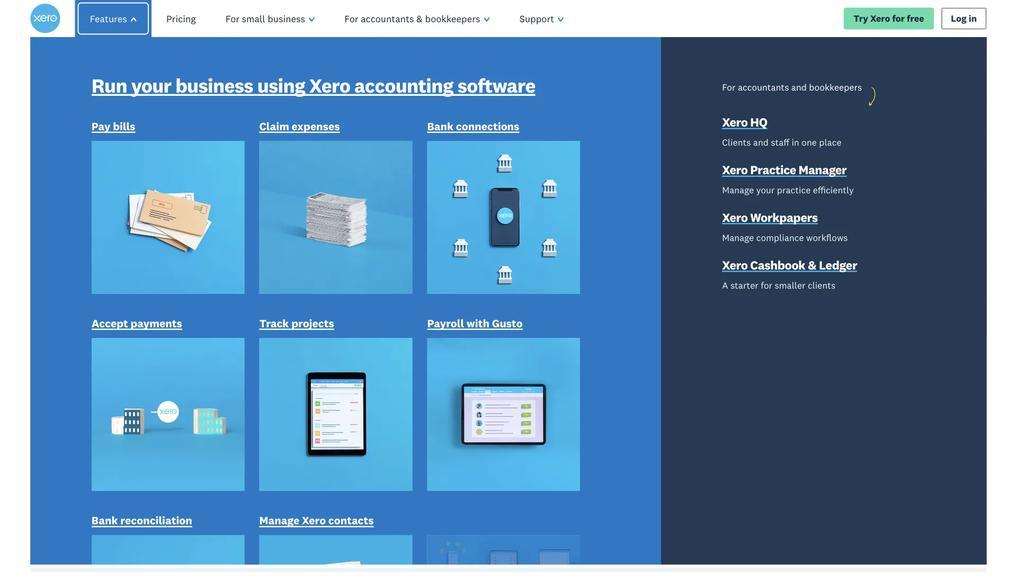Task type: vqa. For each thing, say whether or not it's contained in the screenshot.


Task type: describe. For each thing, give the bounding box(es) containing it.
software inside run your business using xero accounting software link
[[458, 73, 536, 97]]

months* inside limited time offer: get 50% off for 3 months* plus free onboarding when you purchase xero.
[[112, 317, 177, 338]]

pay
[[92, 119, 111, 133]]

business for small
[[268, 12, 305, 25]]

manager
[[799, 162, 847, 177]]

xero cashbook & ledger link
[[722, 257, 858, 275]]

for up buy now and save
[[272, 482, 298, 507]]

bank reconciliation link
[[92, 513, 192, 530]]

xero up expenses
[[309, 73, 350, 97]]

manage for workpapers
[[722, 232, 754, 243]]

three
[[302, 482, 349, 507]]

hours
[[656, 519, 681, 531]]

for for for small business
[[226, 12, 240, 25]]

track projects
[[259, 316, 334, 330]]

for for for accountants & bookkeepers
[[345, 12, 359, 25]]

cashbook
[[751, 257, 806, 272]]

run your business using xero accounting software
[[92, 73, 536, 97]]

bookkeepers for for accountants & bookkeepers
[[425, 12, 480, 25]]

bookkeepers for for accountants and bookkeepers
[[809, 81, 862, 93]]

bank connections link
[[427, 119, 520, 135]]

contacts
[[328, 514, 374, 527]]

ledger
[[819, 257, 858, 272]]

& for cashbook
[[808, 257, 817, 272]]

0 horizontal spatial in
[[792, 136, 800, 148]]

xero hq link
[[722, 114, 768, 132]]

accept payments link
[[92, 316, 182, 333]]

xero homepage image
[[31, 4, 60, 33]]

efficiently
[[813, 184, 854, 195]]

xero practice manager link
[[722, 162, 847, 180]]

hq
[[751, 114, 768, 129]]

business for your
[[176, 73, 253, 97]]

learn
[[122, 385, 146, 397]]

get
[[257, 296, 284, 317]]

track projects link
[[259, 316, 334, 333]]

all
[[296, 385, 307, 397]]

compare all plans link
[[255, 385, 333, 399]]

bank for bank connections
[[427, 119, 454, 133]]

for right starter
[[761, 279, 773, 291]]

what inside back to what you love with xero accounting software
[[112, 107, 213, 162]]

bank reconciliation
[[92, 514, 192, 527]]

for accountants and bookkeepers
[[722, 81, 862, 93]]

1 vertical spatial months*
[[353, 482, 430, 507]]

learn what xero can do
[[122, 385, 223, 397]]

manage xero contacts link
[[259, 513, 374, 530]]

log
[[951, 13, 967, 24]]

your for run
[[131, 73, 171, 97]]

a starter for smaller clients
[[722, 279, 836, 291]]

plus
[[182, 317, 214, 338]]

software inside back to what you love with xero accounting software
[[112, 227, 289, 282]]

back
[[193, 67, 291, 122]]

21
[[202, 513, 210, 524]]

using
[[257, 73, 305, 97]]

1 vertical spatial plans
[[219, 482, 268, 507]]

onboarding
[[252, 317, 339, 338]]

xero up clients
[[722, 114, 748, 129]]

try xero for free
[[854, 13, 925, 24]]

accept payments
[[92, 316, 182, 330]]

support
[[520, 12, 554, 25]]

do
[[212, 385, 223, 397]]

features button
[[71, 0, 155, 37]]

track
[[259, 316, 289, 330]]

offer
[[112, 513, 132, 524]]

buy now and save link
[[238, 513, 315, 527]]

place
[[820, 136, 842, 148]]

your for manage
[[757, 184, 775, 195]]

off
[[327, 296, 347, 317]]

bank for bank reconciliation
[[92, 514, 118, 527]]

compliance
[[757, 232, 804, 243]]

offer:
[[213, 296, 253, 317]]

pricing
[[166, 12, 196, 25]]

when
[[343, 317, 383, 338]]

0 vertical spatial plans
[[309, 385, 333, 397]]

and for bookkeepers
[[792, 81, 807, 93]]

free inside limited time offer: get 50% off for 3 months* plus free onboarding when you purchase xero.
[[218, 317, 248, 338]]

for small business
[[226, 12, 305, 25]]

you inside limited time offer: get 50% off for 3 months* plus free onboarding when you purchase xero.
[[387, 317, 415, 338]]

1 5
[[656, 479, 683, 511]]

compare all plans
[[255, 385, 333, 397]]

accountants for and
[[738, 81, 789, 93]]

expenses
[[292, 119, 340, 133]]

xero left can
[[172, 385, 192, 397]]

xero down clients
[[722, 162, 748, 177]]

payroll with gusto
[[427, 316, 523, 330]]

run your business using xero accounting software link
[[92, 73, 536, 100]]

1
[[656, 479, 666, 511]]

starter
[[731, 279, 759, 291]]

smaller
[[775, 279, 806, 291]]

3
[[377, 296, 386, 317]]

manage xero contacts
[[259, 514, 374, 527]]

gusto
[[492, 316, 523, 330]]

xero left the workpapers
[[722, 209, 748, 225]]

& for accountants
[[417, 12, 423, 25]]

accounting inside back to what you love with xero accounting software
[[112, 187, 338, 242]]

1 vertical spatial what
[[148, 385, 170, 397]]

1 vertical spatial and
[[754, 136, 769, 148]]



Task type: locate. For each thing, give the bounding box(es) containing it.
pricing link
[[152, 0, 211, 37]]

1 vertical spatial business
[[176, 73, 253, 97]]

2 vertical spatial manage
[[259, 514, 300, 527]]

manage your practice efficiently
[[722, 184, 854, 195]]

1 vertical spatial your
[[757, 184, 775, 195]]

2 vertical spatial and
[[277, 513, 293, 524]]

for accountants & bookkeepers
[[345, 12, 480, 25]]

a
[[722, 279, 728, 291]]

1 vertical spatial you
[[387, 317, 415, 338]]

1 vertical spatial accounting
[[112, 187, 338, 242]]

practice
[[751, 162, 796, 177]]

for left the 3
[[351, 296, 372, 317]]

1 horizontal spatial business
[[268, 12, 305, 25]]

you
[[222, 107, 296, 162], [387, 317, 415, 338]]

one
[[802, 136, 817, 148]]

time
[[174, 296, 209, 317]]

free
[[907, 13, 925, 24], [218, 317, 248, 338]]

&
[[417, 12, 423, 25], [808, 257, 817, 272]]

connections
[[456, 119, 520, 133]]

0 horizontal spatial for
[[226, 12, 240, 25]]

1 horizontal spatial with
[[467, 316, 490, 330]]

xero down the claim
[[211, 147, 304, 202]]

1 horizontal spatial &
[[808, 257, 817, 272]]

bills
[[113, 119, 135, 133]]

now
[[257, 513, 275, 524]]

1 vertical spatial free
[[218, 317, 248, 338]]

1 vertical spatial bookkeepers
[[809, 81, 862, 93]]

xero up starter
[[722, 257, 748, 272]]

accounting
[[354, 73, 454, 97], [112, 187, 338, 242]]

1 horizontal spatial accountants
[[738, 81, 789, 93]]

your right run
[[131, 73, 171, 97]]

0 vertical spatial with
[[112, 147, 201, 202]]

love
[[305, 107, 389, 162]]

accountants
[[361, 12, 414, 25], [738, 81, 789, 93]]

can
[[194, 385, 210, 397]]

your
[[131, 73, 171, 97], [757, 184, 775, 195]]

to
[[301, 67, 343, 122]]

for
[[226, 12, 240, 25], [345, 12, 359, 25], [722, 81, 736, 93]]

purchase
[[112, 337, 182, 358]]

bank
[[427, 119, 454, 133], [92, 514, 118, 527]]

plans for three months*
[[215, 482, 430, 507]]

1 horizontal spatial software
[[458, 73, 536, 97]]

bank left ends
[[92, 514, 118, 527]]

1 horizontal spatial bank
[[427, 119, 454, 133]]

in right "log"
[[969, 13, 977, 24]]

1 vertical spatial with
[[467, 316, 490, 330]]

learn what xero can do link
[[112, 380, 232, 402]]

0 vertical spatial &
[[417, 12, 423, 25]]

1 vertical spatial accountants
[[738, 81, 789, 93]]

5
[[669, 479, 683, 511]]

1 horizontal spatial free
[[907, 13, 925, 24]]

reconciliation
[[120, 514, 192, 527]]

claim expenses
[[259, 119, 340, 133]]

0 horizontal spatial bank
[[92, 514, 118, 527]]

with inside payroll with gusto link
[[467, 316, 490, 330]]

practice
[[777, 184, 811, 195]]

log in
[[951, 13, 977, 24]]

for small business button
[[211, 0, 330, 37]]

for inside limited time offer: get 50% off for 3 months* plus free onboarding when you purchase xero.
[[351, 296, 372, 317]]

staff
[[771, 136, 790, 148]]

projects
[[292, 316, 334, 330]]

0 vertical spatial and
[[792, 81, 807, 93]]

0 vertical spatial accountants
[[361, 12, 414, 25]]

0 vertical spatial free
[[907, 13, 925, 24]]

manage down xero workpapers link at the top of the page
[[722, 232, 754, 243]]

ends
[[135, 513, 154, 524]]

manage compliance workflows
[[722, 232, 848, 243]]

for right "try"
[[893, 13, 905, 24]]

payments
[[131, 316, 182, 330]]

0 vertical spatial what
[[112, 107, 213, 162]]

and for save
[[277, 513, 293, 524]]

support button
[[505, 0, 579, 37]]

0 vertical spatial you
[[222, 107, 296, 162]]

clients and staff in one place
[[722, 136, 842, 148]]

manage
[[722, 184, 754, 195], [722, 232, 754, 243], [259, 514, 300, 527]]

0 vertical spatial your
[[131, 73, 171, 97]]

with inside back to what you love with xero accounting software
[[112, 147, 201, 202]]

0 horizontal spatial plans
[[219, 482, 268, 507]]

1 horizontal spatial your
[[757, 184, 775, 195]]

free left "log"
[[907, 13, 925, 24]]

0 vertical spatial manage
[[722, 184, 754, 195]]

2 horizontal spatial for
[[722, 81, 736, 93]]

software
[[458, 73, 536, 97], [112, 227, 289, 282]]

xero down plans for three months*
[[302, 514, 326, 527]]

0 vertical spatial bookkeepers
[[425, 12, 480, 25]]

xero inside back to what you love with xero accounting software
[[211, 147, 304, 202]]

and
[[792, 81, 807, 93], [754, 136, 769, 148], [277, 513, 293, 524]]

bank left connections
[[427, 119, 454, 133]]

0 horizontal spatial and
[[277, 513, 293, 524]]

xero right "try"
[[871, 13, 891, 24]]

0 horizontal spatial bookkeepers
[[425, 12, 480, 25]]

1 horizontal spatial you
[[387, 317, 415, 338]]

pay bills link
[[92, 119, 135, 135]]

features
[[90, 12, 127, 25]]

months*
[[112, 317, 177, 338], [353, 482, 430, 507]]

small
[[242, 12, 265, 25]]

0 vertical spatial months*
[[112, 317, 177, 338]]

2023
[[212, 513, 232, 524]]

0 horizontal spatial software
[[112, 227, 289, 282]]

for inside try xero for free link
[[893, 13, 905, 24]]

1 horizontal spatial and
[[754, 136, 769, 148]]

log in link
[[942, 8, 987, 30]]

0 horizontal spatial business
[[176, 73, 253, 97]]

1 horizontal spatial for
[[345, 12, 359, 25]]

try
[[854, 13, 869, 24]]

run
[[92, 73, 127, 97]]

1 vertical spatial bank
[[92, 514, 118, 527]]

1 vertical spatial manage
[[722, 232, 754, 243]]

xero workpapers link
[[722, 209, 818, 227]]

accountants for &
[[361, 12, 414, 25]]

1 horizontal spatial bookkeepers
[[809, 81, 862, 93]]

clients
[[722, 136, 751, 148]]

2 horizontal spatial and
[[792, 81, 807, 93]]

your down practice
[[757, 184, 775, 195]]

business
[[268, 12, 305, 25], [176, 73, 253, 97]]

manage right "buy"
[[259, 514, 300, 527]]

workpapers
[[751, 209, 818, 225]]

1 vertical spatial &
[[808, 257, 817, 272]]

you inside back to what you love with xero accounting software
[[222, 107, 296, 162]]

limited
[[112, 296, 170, 317]]

in left one
[[792, 136, 800, 148]]

in
[[969, 13, 977, 24], [792, 136, 800, 148]]

plans right all
[[309, 385, 333, 397]]

0 horizontal spatial accountants
[[361, 12, 414, 25]]

0 horizontal spatial your
[[131, 73, 171, 97]]

accept
[[92, 316, 128, 330]]

0 horizontal spatial free
[[218, 317, 248, 338]]

bookkeepers inside dropdown button
[[425, 12, 480, 25]]

bank connections
[[427, 119, 520, 133]]

0 vertical spatial business
[[268, 12, 305, 25]]

a xero user decorating a cake with blue icing. social proof badges surrounding the circular image. image
[[519, 37, 987, 439]]

manage down practice
[[722, 184, 754, 195]]

0 horizontal spatial &
[[417, 12, 423, 25]]

payroll
[[427, 316, 464, 330]]

buy now and save
[[238, 513, 315, 524]]

1 horizontal spatial in
[[969, 13, 977, 24]]

0 vertical spatial software
[[458, 73, 536, 97]]

workflows
[[807, 232, 848, 243]]

xero.
[[186, 337, 225, 358]]

limited time offer: get 50% off for 3 months* plus free onboarding when you purchase xero.
[[112, 296, 415, 358]]

plans up "buy"
[[219, 482, 268, 507]]

november
[[157, 513, 199, 524]]

business inside for small business dropdown button
[[268, 12, 305, 25]]

for for for accountants and bookkeepers
[[722, 81, 736, 93]]

accountants inside dropdown button
[[361, 12, 414, 25]]

pay bills
[[92, 119, 135, 133]]

& inside dropdown button
[[417, 12, 423, 25]]

what
[[112, 107, 213, 162], [148, 385, 170, 397]]

claim
[[259, 119, 289, 133]]

and inside buy now and save link
[[277, 513, 293, 524]]

compare
[[255, 385, 294, 397]]

for accountants & bookkeepers button
[[330, 0, 505, 37]]

0 vertical spatial bank
[[427, 119, 454, 133]]

1 horizontal spatial plans
[[309, 385, 333, 397]]

1 vertical spatial in
[[792, 136, 800, 148]]

free right plus
[[218, 317, 248, 338]]

business inside run your business using xero accounting software link
[[176, 73, 253, 97]]

xero cashbook & ledger
[[722, 257, 858, 272]]

0 vertical spatial in
[[969, 13, 977, 24]]

xero workpapers
[[722, 209, 818, 225]]

0 horizontal spatial accounting
[[112, 187, 338, 242]]

0 horizontal spatial months*
[[112, 317, 177, 338]]

back to what you love with xero accounting software
[[112, 67, 389, 282]]

claim expenses link
[[259, 119, 340, 135]]

1 horizontal spatial months*
[[353, 482, 430, 507]]

1 vertical spatial software
[[112, 227, 289, 282]]

manage for practice
[[722, 184, 754, 195]]

offer ends november 21 2023
[[112, 513, 232, 524]]

1 horizontal spatial accounting
[[354, 73, 454, 97]]

0 horizontal spatial with
[[112, 147, 201, 202]]

0 horizontal spatial you
[[222, 107, 296, 162]]

0 vertical spatial accounting
[[354, 73, 454, 97]]



